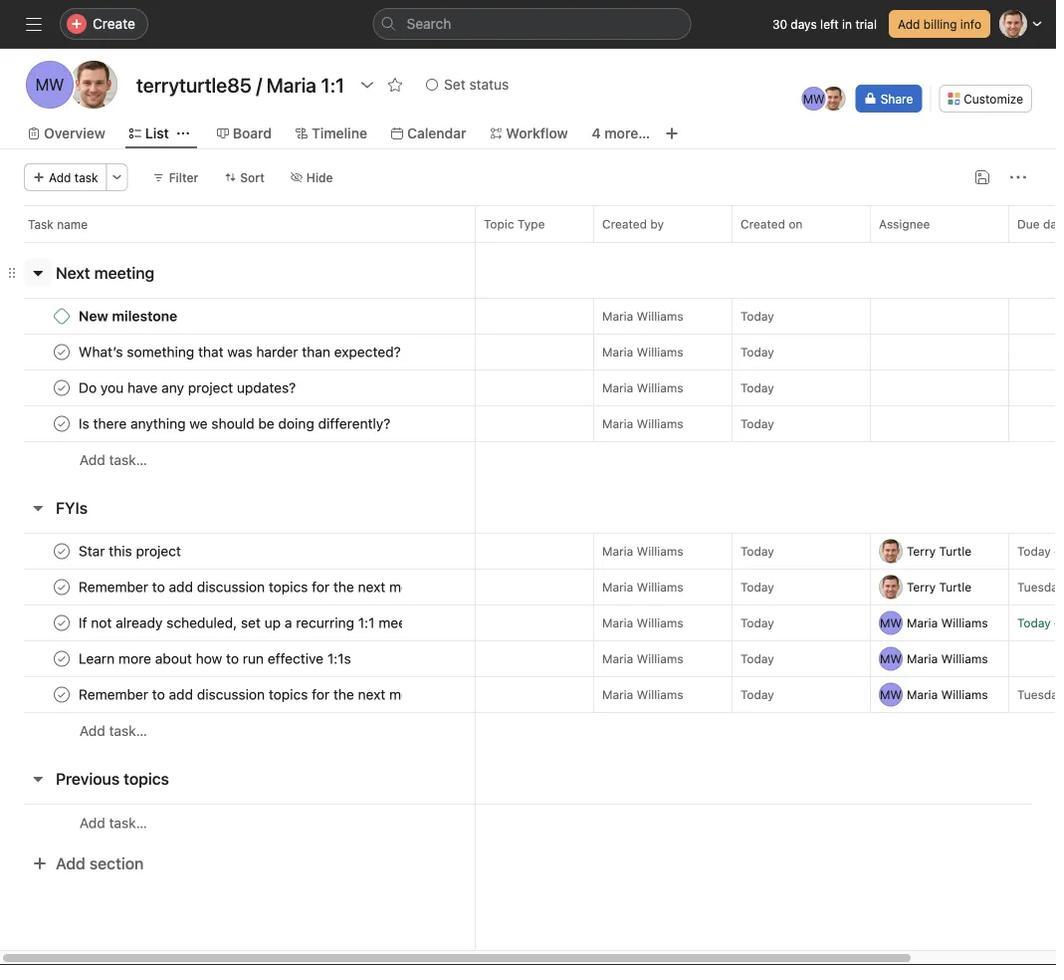 Task type: locate. For each thing, give the bounding box(es) containing it.
0 vertical spatial turtle
[[940, 544, 972, 558]]

row
[[0, 205, 1057, 242], [24, 241, 1057, 243], [0, 298, 1057, 335], [0, 334, 1057, 371], [0, 370, 1057, 406], [0, 405, 1057, 442], [0, 533, 1057, 570], [0, 569, 1057, 606], [0, 605, 1057, 642], [0, 641, 1057, 677], [0, 676, 1057, 713]]

completed image
[[50, 647, 74, 671], [50, 683, 74, 707]]

0 vertical spatial tuesda
[[1018, 580, 1057, 594]]

set status button
[[418, 71, 518, 99]]

1 vertical spatial add task… button
[[80, 720, 147, 742]]

1 vertical spatial terry
[[907, 580, 936, 594]]

completed image inside star this project cell
[[50, 539, 74, 563]]

terry for star this project text box
[[907, 544, 936, 558]]

maria for new milestone text field at the top of page
[[603, 309, 634, 323]]

None text field
[[131, 67, 350, 103]]

turtle for star this project text box
[[940, 544, 972, 558]]

meeting
[[94, 263, 155, 282]]

3 task… from the top
[[109, 815, 147, 831]]

1 add task… button from the top
[[80, 449, 147, 471]]

2 completed image from the top
[[50, 376, 74, 400]]

completed checkbox inside the if not already scheduled, set up a recurring 1:1 meeting in your calendar cell
[[50, 611, 74, 635]]

30
[[773, 17, 788, 31]]

more actions image
[[111, 171, 123, 183]]

completed image inside do you have any project updates? cell
[[50, 376, 74, 400]]

completed checkbox for is there anything we should be doing differently? text box
[[50, 412, 74, 436]]

on
[[789, 217, 803, 231]]

2 completed checkbox from the top
[[50, 376, 74, 400]]

add up fyis button
[[80, 452, 105, 468]]

add task… button
[[80, 449, 147, 471], [80, 720, 147, 742], [80, 812, 147, 834]]

0 vertical spatial terry turtle
[[907, 544, 972, 558]]

completed image for star this project text box
[[50, 539, 74, 563]]

3 collapse task list for this section image from the top
[[30, 771, 46, 787]]

2 vertical spatial collapse task list for this section image
[[30, 771, 46, 787]]

tab actions image
[[177, 128, 189, 139]]

calendar link
[[391, 123, 467, 144]]

2 vertical spatial task…
[[109, 815, 147, 831]]

task… up section on the left
[[109, 815, 147, 831]]

terry
[[907, 544, 936, 558], [907, 580, 936, 594]]

add left section on the left
[[56, 854, 85, 873]]

next meeting
[[56, 263, 155, 282]]

filter button
[[144, 163, 207, 191]]

1 created from the left
[[603, 217, 647, 231]]

williams for what's something that was harder than expected? text box
[[637, 345, 684, 359]]

5 completed image from the top
[[50, 575, 74, 599]]

4 completed checkbox from the top
[[50, 611, 74, 635]]

0 vertical spatial collapse task list for this section image
[[30, 265, 46, 281]]

2 terry turtle from the top
[[907, 580, 972, 594]]

sort button
[[215, 163, 274, 191]]

maria williams for learn more about how to run effective 1:1s text field
[[603, 652, 684, 666]]

Learn more about how to run effective 1:1s text field
[[75, 649, 357, 669]]

2 vertical spatial add task… row
[[0, 804, 1057, 842]]

task… for 1st the "add task…" button from the bottom
[[109, 815, 147, 831]]

task… up star this project text box
[[109, 452, 147, 468]]

1 tuesda from the top
[[1018, 580, 1057, 594]]

task… up previous topics button
[[109, 723, 147, 739]]

tuesda
[[1018, 580, 1057, 594], [1018, 688, 1057, 702]]

new milestone cell
[[0, 298, 476, 335]]

1 vertical spatial add task…
[[80, 723, 147, 739]]

1 vertical spatial completed image
[[50, 683, 74, 707]]

next
[[56, 263, 90, 282]]

completed checkbox for remember to add discussion topics for the next meeting text field
[[50, 683, 74, 707]]

trial
[[856, 17, 878, 31]]

0 vertical spatial completed checkbox
[[50, 340, 74, 364]]

search button
[[373, 8, 692, 40]]

completed checkbox inside do you have any project updates? cell
[[50, 376, 74, 400]]

add task… button up previous topics button
[[80, 720, 147, 742]]

save options image
[[975, 169, 991, 185]]

maria for star this project text box
[[603, 544, 634, 558]]

created for created by
[[603, 217, 647, 231]]

expand sidebar image
[[26, 16, 42, 32]]

williams for remember to add discussion topics for the next meeting text box
[[637, 580, 684, 594]]

task
[[28, 217, 54, 231]]

Completed checkbox
[[50, 412, 74, 436], [50, 539, 74, 563], [50, 575, 74, 599], [50, 611, 74, 635], [50, 683, 74, 707]]

1 completed image from the top
[[50, 340, 74, 364]]

maria williams for what's something that was harder than expected? text box
[[603, 345, 684, 359]]

1 add task… from the top
[[80, 452, 147, 468]]

created by
[[603, 217, 664, 231]]

remember to add discussion topics for the next meeting cell
[[0, 569, 476, 606], [0, 676, 476, 713]]

0 vertical spatial add task…
[[80, 452, 147, 468]]

3 completed checkbox from the top
[[50, 575, 74, 599]]

created
[[603, 217, 647, 231], [741, 217, 786, 231]]

1 terry turtle from the top
[[907, 544, 972, 558]]

completed image inside what's something that was harder than expected? cell
[[50, 340, 74, 364]]

create button
[[60, 8, 148, 40]]

completed image for learn more about how to run effective 1:1s text field
[[50, 647, 74, 671]]

1 completed image from the top
[[50, 647, 74, 671]]

1 terry from the top
[[907, 544, 936, 558]]

add left billing at top right
[[898, 17, 921, 31]]

completed checkbox for star this project text box
[[50, 539, 74, 563]]

Remember to add discussion topics for the next meeting text field
[[75, 685, 403, 705]]

remember to add discussion topics for the next meeting cell up if not already scheduled, set up a recurring 1:1 meeting in your calendar text field
[[0, 569, 476, 606]]

williams for remember to add discussion topics for the next meeting text field
[[637, 688, 684, 702]]

maria williams
[[603, 309, 684, 323], [603, 345, 684, 359], [603, 381, 684, 395], [603, 417, 684, 431], [603, 544, 684, 558], [603, 580, 684, 594], [603, 616, 684, 630], [907, 616, 989, 630], [603, 652, 684, 666], [907, 652, 989, 666], [603, 688, 684, 702], [907, 688, 989, 702]]

2 add task… row from the top
[[0, 712, 1057, 749]]

1 vertical spatial turtle
[[940, 580, 972, 594]]

if not already scheduled, set up a recurring 1:1 meeting in your calendar cell
[[0, 605, 476, 642]]

1 task… from the top
[[109, 452, 147, 468]]

task… inside header next meeting tree grid
[[109, 452, 147, 468]]

tt
[[84, 75, 103, 94], [827, 92, 842, 106], [884, 544, 899, 558], [884, 580, 899, 594]]

add up previous
[[80, 723, 105, 739]]

New milestone text field
[[75, 306, 184, 326]]

completed image inside the if not already scheduled, set up a recurring 1:1 meeting in your calendar cell
[[50, 611, 74, 635]]

board
[[233, 125, 272, 141]]

2 vertical spatial add task…
[[80, 815, 147, 831]]

maria for remember to add discussion topics for the next meeting text field
[[603, 688, 634, 702]]

collapse task list for this section image left previous
[[30, 771, 46, 787]]

0 vertical spatial terry
[[907, 544, 936, 558]]

fyis
[[56, 499, 88, 517]]

completed image inside learn more about how to run effective 1:1s cell
[[50, 647, 74, 671]]

1 remember to add discussion topics for the next meeting cell from the top
[[0, 569, 476, 606]]

add
[[898, 17, 921, 31], [49, 170, 71, 184], [80, 452, 105, 468], [80, 723, 105, 739], [80, 815, 105, 831], [56, 854, 85, 873]]

add inside header fyis tree grid
[[80, 723, 105, 739]]

overview link
[[28, 123, 105, 144]]

maria for is there anything we should be doing differently? text box
[[603, 417, 634, 431]]

add section button
[[24, 846, 152, 882]]

1 vertical spatial completed checkbox
[[50, 376, 74, 400]]

2 created from the left
[[741, 217, 786, 231]]

maria for if not already scheduled, set up a recurring 1:1 meeting in your calendar text field
[[603, 616, 634, 630]]

completed checkbox for if not already scheduled, set up a recurring 1:1 meeting in your calendar text field
[[50, 611, 74, 635]]

2 vertical spatial completed checkbox
[[50, 647, 74, 671]]

maria for remember to add discussion topics for the next meeting text box
[[603, 580, 634, 594]]

2 remember to add discussion topics for the next meeting cell from the top
[[0, 676, 476, 713]]

2 terry from the top
[[907, 580, 936, 594]]

0 vertical spatial remember to add discussion topics for the next meeting cell
[[0, 569, 476, 606]]

previous topics button
[[56, 761, 169, 797]]

add task… button inside header fyis tree grid
[[80, 720, 147, 742]]

next meeting button
[[56, 255, 155, 291]]

1 vertical spatial add task… row
[[0, 712, 1057, 749]]

completed image for remember to add discussion topics for the next meeting text box
[[50, 575, 74, 599]]

list
[[145, 125, 169, 141]]

today for if not already scheduled, set up a recurring 1:1 meeting in your calendar text field
[[741, 616, 775, 630]]

completed image for what's something that was harder than expected? text box
[[50, 340, 74, 364]]

completed image for is there anything we should be doing differently? text box
[[50, 412, 74, 436]]

task…
[[109, 452, 147, 468], [109, 723, 147, 739], [109, 815, 147, 831]]

2 completed checkbox from the top
[[50, 539, 74, 563]]

completed image for remember to add discussion topics for the next meeting text field
[[50, 683, 74, 707]]

maria
[[603, 309, 634, 323], [603, 345, 634, 359], [603, 381, 634, 395], [603, 417, 634, 431], [603, 544, 634, 558], [603, 580, 634, 594], [603, 616, 634, 630], [907, 616, 939, 630], [603, 652, 634, 666], [907, 652, 939, 666], [603, 688, 634, 702], [907, 688, 939, 702]]

completed checkbox inside star this project cell
[[50, 539, 74, 563]]

2 task… from the top
[[109, 723, 147, 739]]

task… for the "add task…" button within the header fyis tree grid
[[109, 723, 147, 739]]

today for star this project text box
[[741, 544, 775, 558]]

0 vertical spatial completed image
[[50, 647, 74, 671]]

6 completed image from the top
[[50, 611, 74, 635]]

name
[[57, 217, 88, 231]]

add task… up section on the left
[[80, 815, 147, 831]]

2 vertical spatial add task… button
[[80, 812, 147, 834]]

1 completed checkbox from the top
[[50, 340, 74, 364]]

williams for learn more about how to run effective 1:1s text field
[[637, 652, 684, 666]]

maria williams for 'do you have any project updates?' text field
[[603, 381, 684, 395]]

workflow link
[[491, 123, 568, 144]]

remember to add discussion topics for the next meeting cell down learn more about how to run effective 1:1s text field
[[0, 676, 476, 713]]

completed checkbox inside what's something that was harder than expected? cell
[[50, 340, 74, 364]]

0 horizontal spatial created
[[603, 217, 647, 231]]

2 tuesda from the top
[[1018, 688, 1057, 702]]

task name
[[28, 217, 88, 231]]

1 completed checkbox from the top
[[50, 412, 74, 436]]

2 turtle from the top
[[940, 580, 972, 594]]

mw for if not already scheduled, set up a recurring 1:1 meeting in your calendar text field
[[881, 616, 903, 630]]

2 collapse task list for this section image from the top
[[30, 500, 46, 516]]

Completed milestone checkbox
[[54, 308, 70, 324]]

collapse task list for this section image
[[30, 265, 46, 281], [30, 500, 46, 516], [30, 771, 46, 787]]

turtle
[[940, 544, 972, 558], [940, 580, 972, 594]]

0 vertical spatial task…
[[109, 452, 147, 468]]

3 completed image from the top
[[50, 412, 74, 436]]

due da
[[1018, 217, 1057, 231]]

2 completed image from the top
[[50, 683, 74, 707]]

completed checkbox inside 'is there anything we should be doing differently?' cell
[[50, 412, 74, 436]]

topic type
[[484, 217, 545, 231]]

today
[[741, 309, 775, 323], [741, 345, 775, 359], [741, 381, 775, 395], [741, 417, 775, 431], [741, 544, 775, 558], [1018, 544, 1052, 558], [741, 580, 775, 594], [741, 616, 775, 630], [1018, 616, 1052, 630], [741, 652, 775, 666], [741, 688, 775, 702]]

sort
[[240, 170, 265, 184]]

0 vertical spatial add task… button
[[80, 449, 147, 471]]

1 vertical spatial terry turtle
[[907, 580, 972, 594]]

2 add task… from the top
[[80, 723, 147, 739]]

more…
[[605, 125, 651, 141]]

row containing task name
[[0, 205, 1057, 242]]

5 completed checkbox from the top
[[50, 683, 74, 707]]

1 turtle from the top
[[940, 544, 972, 558]]

task… inside header fyis tree grid
[[109, 723, 147, 739]]

1 horizontal spatial created
[[741, 217, 786, 231]]

search list box
[[373, 8, 692, 40]]

completed checkbox inside learn more about how to run effective 1:1s cell
[[50, 647, 74, 671]]

add task… up fyis button
[[80, 452, 147, 468]]

search
[[407, 15, 452, 32]]

created left by
[[603, 217, 647, 231]]

add task… row
[[0, 441, 1057, 478], [0, 712, 1057, 749], [0, 804, 1057, 842]]

williams
[[637, 309, 684, 323], [637, 345, 684, 359], [637, 381, 684, 395], [637, 417, 684, 431], [637, 544, 684, 558], [637, 580, 684, 594], [637, 616, 684, 630], [942, 616, 989, 630], [637, 652, 684, 666], [942, 652, 989, 666], [637, 688, 684, 702], [942, 688, 989, 702]]

previous
[[56, 770, 120, 788]]

1 vertical spatial tuesda
[[1018, 688, 1057, 702]]

collapse task list for this section image left fyis
[[30, 500, 46, 516]]

Completed checkbox
[[50, 340, 74, 364], [50, 376, 74, 400], [50, 647, 74, 671]]

add task… button up section on the left
[[80, 812, 147, 834]]

terry turtle
[[907, 544, 972, 558], [907, 580, 972, 594]]

workflow
[[506, 125, 568, 141]]

1 vertical spatial task…
[[109, 723, 147, 739]]

overview
[[44, 125, 105, 141]]

create
[[93, 15, 135, 32]]

due
[[1018, 217, 1041, 231]]

do you have any project updates? cell
[[0, 370, 476, 406]]

left
[[821, 17, 839, 31]]

0 vertical spatial add task… row
[[0, 441, 1057, 478]]

add billing info
[[898, 17, 982, 31]]

add task
[[49, 170, 98, 184]]

add task… up previous topics button
[[80, 723, 147, 739]]

turtle for remember to add discussion topics for the next meeting text box
[[940, 580, 972, 594]]

mw
[[35, 75, 64, 94], [804, 92, 826, 106], [881, 616, 903, 630], [881, 652, 903, 666], [881, 688, 903, 702]]

completed image
[[50, 340, 74, 364], [50, 376, 74, 400], [50, 412, 74, 436], [50, 539, 74, 563], [50, 575, 74, 599], [50, 611, 74, 635]]

30 days left in trial
[[773, 17, 878, 31]]

1 vertical spatial collapse task list for this section image
[[30, 500, 46, 516]]

billing
[[924, 17, 958, 31]]

collapse task list for this section image left next
[[30, 265, 46, 281]]

completed image inside 'is there anything we should be doing differently?' cell
[[50, 412, 74, 436]]

add task…
[[80, 452, 147, 468], [80, 723, 147, 739], [80, 815, 147, 831]]

4 completed image from the top
[[50, 539, 74, 563]]

2 add task… button from the top
[[80, 720, 147, 742]]

learn more about how to run effective 1:1s cell
[[0, 641, 476, 677]]

today for remember to add discussion topics for the next meeting text box
[[741, 580, 775, 594]]

timeline
[[312, 125, 368, 141]]

by
[[651, 217, 664, 231]]

3 completed checkbox from the top
[[50, 647, 74, 671]]

completed image for if not already scheduled, set up a recurring 1:1 meeting in your calendar text field
[[50, 611, 74, 635]]

add task… button up fyis button
[[80, 449, 147, 471]]

created left on
[[741, 217, 786, 231]]

1 vertical spatial remember to add discussion topics for the next meeting cell
[[0, 676, 476, 713]]



Task type: vqa. For each thing, say whether or not it's contained in the screenshot.
Image of Asana app 'Smart Editor' feature
no



Task type: describe. For each thing, give the bounding box(es) containing it.
maria for 'do you have any project updates?' text field
[[603, 381, 634, 395]]

topic
[[484, 217, 515, 231]]

timeline link
[[296, 123, 368, 144]]

williams for star this project text box
[[637, 544, 684, 558]]

williams for if not already scheduled, set up a recurring 1:1 meeting in your calendar text field
[[637, 616, 684, 630]]

add billing info button
[[889, 10, 991, 38]]

list link
[[129, 123, 169, 144]]

header next meeting tree grid
[[0, 298, 1057, 478]]

tuesda for terry turtle
[[1018, 580, 1057, 594]]

da
[[1044, 217, 1057, 231]]

fyis button
[[56, 490, 88, 526]]

1 add task… row from the top
[[0, 441, 1057, 478]]

Star this project text field
[[75, 541, 187, 561]]

What's something that was harder than expected? text field
[[75, 342, 403, 362]]

completed checkbox for learn more about how to run effective 1:1s text field
[[50, 647, 74, 671]]

maria williams for new milestone text field at the top of page
[[603, 309, 684, 323]]

add up add section button
[[80, 815, 105, 831]]

board link
[[217, 123, 272, 144]]

tuesda for maria williams
[[1018, 688, 1057, 702]]

Do you have any project updates? text field
[[75, 378, 302, 398]]

add task… button inside header next meeting tree grid
[[80, 449, 147, 471]]

hide
[[307, 170, 333, 184]]

customize button
[[940, 85, 1033, 113]]

show options image
[[360, 77, 376, 93]]

3 add task… row from the top
[[0, 804, 1057, 842]]

status
[[470, 76, 509, 93]]

created for created on
[[741, 217, 786, 231]]

maria for what's something that was harder than expected? text box
[[603, 345, 634, 359]]

more actions image
[[1011, 169, 1027, 185]]

add section
[[56, 854, 144, 873]]

williams for is there anything we should be doing differently? text box
[[637, 417, 684, 431]]

4 more… button
[[592, 123, 651, 144]]

today for learn more about how to run effective 1:1s text field
[[741, 652, 775, 666]]

today for remember to add discussion topics for the next meeting text field
[[741, 688, 775, 702]]

assignee
[[880, 217, 931, 231]]

maria williams for star this project text box
[[603, 544, 684, 558]]

today for 'do you have any project updates?' text field
[[741, 381, 775, 395]]

maria williams for remember to add discussion topics for the next meeting text field
[[603, 688, 684, 702]]

add inside header next meeting tree grid
[[80, 452, 105, 468]]

1 collapse task list for this section image from the top
[[30, 265, 46, 281]]

terry turtle for star this project text box
[[907, 544, 972, 558]]

add task… inside header next meeting tree grid
[[80, 452, 147, 468]]

collapse task list for this section image for fyis
[[30, 500, 46, 516]]

williams for new milestone text field at the top of page
[[637, 309, 684, 323]]

williams for 'do you have any project updates?' text field
[[637, 381, 684, 395]]

filter
[[169, 170, 199, 184]]

4
[[592, 125, 601, 141]]

header fyis tree grid
[[0, 533, 1057, 749]]

completed checkbox for remember to add discussion topics for the next meeting text box
[[50, 575, 74, 599]]

maria williams for remember to add discussion topics for the next meeting text box
[[603, 580, 684, 594]]

type
[[518, 217, 545, 231]]

today for is there anything we should be doing differently? text box
[[741, 417, 775, 431]]

Remember to add discussion topics for the next meeting text field
[[75, 577, 403, 597]]

mw for learn more about how to run effective 1:1s text field
[[881, 652, 903, 666]]

previous topics
[[56, 770, 169, 788]]

task… for the "add task…" button inside header next meeting tree grid
[[109, 452, 147, 468]]

terry for remember to add discussion topics for the next meeting text box
[[907, 580, 936, 594]]

collapse task list for this section image for previous topics
[[30, 771, 46, 787]]

4 more…
[[592, 125, 651, 141]]

add task button
[[24, 163, 107, 191]]

info
[[961, 17, 982, 31]]

remember to add discussion topics for the next meeting cell for tt
[[0, 569, 476, 606]]

completed image for 'do you have any project updates?' text field
[[50, 376, 74, 400]]

If not already scheduled, set up a recurring 1:1 meeting in your calendar text field
[[75, 613, 403, 633]]

mw for remember to add discussion topics for the next meeting text field
[[881, 688, 903, 702]]

maria williams for is there anything we should be doing differently? text box
[[603, 417, 684, 431]]

maria for learn more about how to run effective 1:1s text field
[[603, 652, 634, 666]]

completed checkbox for what's something that was harder than expected? text box
[[50, 340, 74, 364]]

completed checkbox for 'do you have any project updates?' text field
[[50, 376, 74, 400]]

section
[[90, 854, 144, 873]]

star this project cell
[[0, 533, 476, 570]]

terry turtle for remember to add discussion topics for the next meeting text box
[[907, 580, 972, 594]]

maria williams for if not already scheduled, set up a recurring 1:1 meeting in your calendar text field
[[603, 616, 684, 630]]

set status
[[444, 76, 509, 93]]

add tab image
[[665, 126, 680, 141]]

add left the task
[[49, 170, 71, 184]]

3 add task… button from the top
[[80, 812, 147, 834]]

hide button
[[282, 163, 342, 191]]

add task… inside header fyis tree grid
[[80, 723, 147, 739]]

calendar
[[407, 125, 467, 141]]

topics
[[124, 770, 169, 788]]

created on
[[741, 217, 803, 231]]

today for new milestone text field at the top of page
[[741, 309, 775, 323]]

share button
[[856, 85, 923, 113]]

is there anything we should be doing differently? cell
[[0, 405, 476, 442]]

in
[[843, 17, 853, 31]]

Is there anything we should be doing differently? text field
[[75, 414, 397, 434]]

task
[[75, 170, 98, 184]]

set
[[444, 76, 466, 93]]

remember to add discussion topics for the next meeting cell for mw
[[0, 676, 476, 713]]

3 add task… from the top
[[80, 815, 147, 831]]

days
[[791, 17, 818, 31]]

what's something that was harder than expected? cell
[[0, 334, 476, 371]]

add to starred image
[[388, 77, 404, 93]]

share
[[881, 92, 914, 106]]

today for what's something that was harder than expected? text box
[[741, 345, 775, 359]]

customize
[[965, 92, 1024, 106]]

completed milestone image
[[54, 308, 70, 324]]



